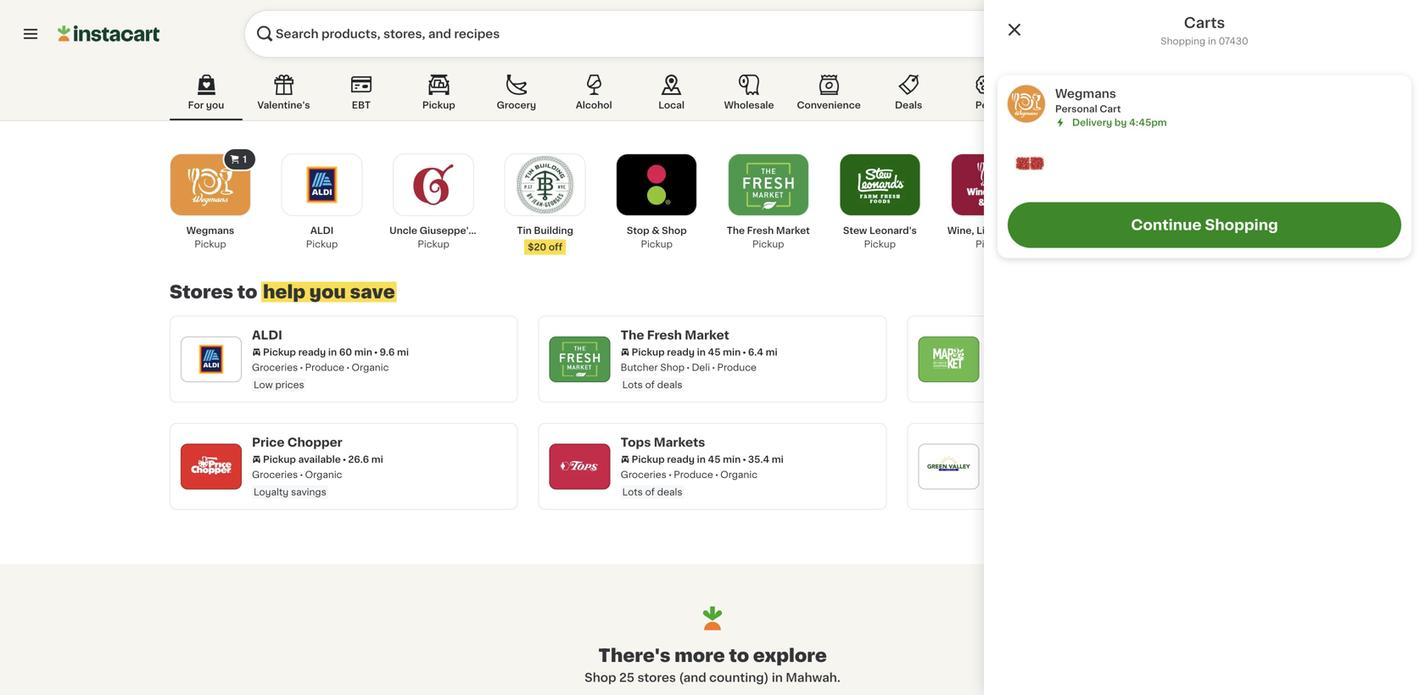Task type: vqa. For each thing, say whether or not it's contained in the screenshot.
bottommost Lots
yes



Task type: locate. For each thing, give the bounding box(es) containing it.
&
[[652, 226, 660, 235]]

groceries down tops at the bottom of the page
[[621, 470, 667, 480]]

tops markets logo image
[[557, 444, 603, 490]]

1 vertical spatial fresh
[[647, 330, 682, 341]]

in for aldi
[[328, 348, 337, 357]]

you inside 'tab panel'
[[309, 283, 346, 301]]

chopper
[[287, 437, 342, 449]]

in down explore
[[772, 672, 783, 684]]

available
[[298, 455, 341, 464]]

1 vertical spatial 25
[[619, 672, 635, 684]]

0 vertical spatial of
[[645, 380, 655, 390]]

the for the fresh market pickup
[[727, 226, 745, 235]]

of down butcher
[[645, 380, 655, 390]]

0 horizontal spatial wegmans
[[186, 226, 234, 235]]

1 vertical spatial lots
[[622, 488, 643, 497]]

mi
[[397, 348, 409, 357], [766, 348, 778, 357], [371, 455, 383, 464], [772, 455, 784, 464]]

1 deals from the top
[[657, 380, 683, 390]]

0 vertical spatial aldi
[[310, 226, 334, 235]]

(and
[[679, 672, 706, 684]]

pickup ready in 45 min for fresh
[[632, 348, 741, 357]]

1 horizontal spatial market
[[776, 226, 810, 235]]

market down the fresh market image
[[776, 226, 810, 235]]

deals down butcher
[[657, 380, 683, 390]]

price
[[252, 437, 285, 449]]

1 of from the top
[[645, 380, 655, 390]]

min left the 35.4 in the right of the page
[[723, 455, 741, 464]]

organic for aldi
[[352, 363, 389, 372]]

1 horizontal spatial to
[[729, 647, 749, 665]]

ready for the fresh market
[[667, 348, 695, 357]]

0 vertical spatial market
[[776, 226, 810, 235]]

0 horizontal spatial to
[[237, 283, 257, 301]]

deli
[[692, 363, 710, 372]]

organic down "available"
[[305, 470, 342, 480]]

lots
[[622, 380, 643, 390], [622, 488, 643, 497]]

0 horizontal spatial stores
[[637, 672, 676, 684]]

the up butcher
[[621, 330, 644, 341]]

loyalty
[[254, 488, 289, 497]]

groceries inside groceries organic loyalty savings
[[252, 470, 298, 480]]

organic inside groceries organic loyalty savings
[[305, 470, 342, 480]]

tin building image
[[516, 156, 574, 214]]

produce for tops markets
[[674, 470, 713, 480]]

groceries up loyalty at the bottom left
[[252, 470, 298, 480]]

you right help
[[309, 283, 346, 301]]

0 horizontal spatial aldi
[[252, 330, 282, 341]]

uncle giuseppe's marketplace pickup
[[389, 226, 537, 249]]

groceries inside groceries produce organic low prices
[[252, 363, 298, 372]]

0 vertical spatial fresh
[[747, 226, 774, 235]]

uncle giuseppe's marketplace image
[[405, 156, 462, 214]]

1 pickup ready in 45 min from the top
[[632, 348, 741, 357]]

the
[[727, 226, 745, 235], [621, 330, 644, 341]]

produce
[[305, 363, 345, 372], [717, 363, 757, 372], [674, 470, 713, 480]]

shop inside the butcher shop deli produce lots of deals
[[660, 363, 685, 372]]

mi for tops markets
[[772, 455, 784, 464]]

tab panel containing stores to
[[161, 148, 1264, 510]]

mi right the 35.4 in the right of the page
[[772, 455, 784, 464]]

1 vertical spatial stores
[[637, 672, 676, 684]]

2 pickup ready in 45 min from the top
[[632, 455, 741, 464]]

market for the fresh market pickup
[[776, 226, 810, 235]]

2 horizontal spatial produce
[[717, 363, 757, 372]]

tab panel
[[161, 148, 1264, 510]]

in
[[1208, 36, 1216, 46], [328, 348, 337, 357], [697, 348, 706, 357], [697, 455, 706, 464], [772, 672, 783, 684]]

in left '60'
[[328, 348, 337, 357]]

the inside the fresh market pickup
[[727, 226, 745, 235]]

aldi inside aldi pickup
[[310, 226, 334, 235]]

6.4 mi
[[748, 348, 778, 357]]

1 vertical spatial deals
[[657, 488, 683, 497]]

2 lots from the top
[[622, 488, 643, 497]]

1 vertical spatial pickup ready in 45 min
[[632, 455, 741, 464]]

pickup link
[[947, 154, 1036, 251], [1059, 154, 1147, 251]]

0 horizontal spatial market
[[685, 330, 729, 341]]

groceries for tops markets
[[621, 470, 667, 480]]

leonard's
[[869, 226, 917, 235]]

mi for price chopper
[[371, 455, 383, 464]]

produce inside the butcher shop deli produce lots of deals
[[717, 363, 757, 372]]

organic
[[352, 363, 389, 372], [305, 470, 342, 480], [720, 470, 758, 480]]

aldi for aldi
[[252, 330, 282, 341]]

aldi pickup
[[306, 226, 338, 249]]

alcohol button
[[558, 71, 630, 120]]

1 horizontal spatial you
[[309, 283, 346, 301]]

stores down 'all'
[[1207, 233, 1237, 242]]

0 horizontal spatial pickup link
[[947, 154, 1036, 251]]

shop inside stop & shop pickup
[[662, 226, 687, 235]]

1 horizontal spatial stores
[[1207, 233, 1237, 242]]

organic down 9.6
[[352, 363, 389, 372]]

of inside groceries produce organic lots of deals
[[645, 488, 655, 497]]

deals
[[895, 101, 922, 110]]

1 horizontal spatial the
[[727, 226, 745, 235]]

in up groceries produce organic lots of deals
[[697, 455, 706, 464]]

pickup ready in 45 min
[[632, 348, 741, 357], [632, 455, 741, 464]]

fresh inside the fresh market pickup
[[747, 226, 774, 235]]

fresh down the fresh market image
[[747, 226, 774, 235]]

min for aldi
[[354, 348, 372, 357]]

you
[[206, 101, 224, 110], [309, 283, 346, 301]]

to
[[237, 283, 257, 301], [729, 647, 749, 665]]

wegmans inside wegmans personal cart
[[1055, 88, 1116, 100]]

wegmans
[[1055, 88, 1116, 100], [186, 226, 234, 235]]

butcher shop deli produce lots of deals
[[621, 363, 757, 390]]

ready
[[298, 348, 326, 357], [667, 348, 695, 357], [667, 455, 695, 464]]

fresh
[[747, 226, 774, 235], [647, 330, 682, 341]]

wegmans down wegmans image
[[186, 226, 234, 235]]

1 vertical spatial the
[[621, 330, 644, 341]]

2 deals from the top
[[657, 488, 683, 497]]

0 vertical spatial wegmans
[[1055, 88, 1116, 100]]

there's more to explore shop 25 stores (and counting) in mahwah.
[[585, 647, 841, 684]]

groceries inside groceries produce organic lots of deals
[[621, 470, 667, 480]]

min
[[354, 348, 372, 357], [723, 348, 741, 357], [723, 455, 741, 464]]

pickup available
[[263, 455, 341, 464]]

aldi logo image
[[188, 337, 234, 382]]

market up deli
[[685, 330, 729, 341]]

25 inside the "there's more to explore shop 25 stores (and counting) in mahwah."
[[619, 672, 635, 684]]

lots inside the butcher shop deli produce lots of deals
[[622, 380, 643, 390]]

1 horizontal spatial aldi
[[310, 226, 334, 235]]

price chopper logo image
[[188, 444, 234, 490]]

2 45 from the top
[[708, 455, 721, 464]]

groceries
[[252, 363, 298, 372], [252, 470, 298, 480], [621, 470, 667, 480]]

shop left deli
[[660, 363, 685, 372]]

stores to help you save
[[170, 283, 395, 301]]

25
[[1193, 233, 1205, 242], [619, 672, 635, 684]]

the fresh market
[[621, 330, 729, 341]]

ready up groceries produce organic low prices
[[298, 348, 326, 357]]

1 vertical spatial of
[[645, 488, 655, 497]]

continue
[[1131, 218, 1202, 232]]

mi right 6.4
[[766, 348, 778, 357]]

lots down tops at the bottom of the page
[[622, 488, 643, 497]]

stop & shop image
[[628, 156, 686, 214]]

of inside the butcher shop deli produce lots of deals
[[645, 380, 655, 390]]

0 horizontal spatial produce
[[305, 363, 345, 372]]

to left help
[[237, 283, 257, 301]]

the for the fresh market
[[621, 330, 644, 341]]

pickup ready in 45 min down markets
[[632, 455, 741, 464]]

fresh for the fresh market pickup
[[747, 226, 774, 235]]

green valley marketplace of sunnyside logo image
[[926, 444, 972, 490]]

1 vertical spatial aldi
[[252, 330, 282, 341]]

2 vertical spatial shop
[[585, 672, 616, 684]]

ready down markets
[[667, 455, 695, 464]]

0 horizontal spatial fresh
[[647, 330, 682, 341]]

0 vertical spatial shop
[[662, 226, 687, 235]]

to up counting) at the bottom
[[729, 647, 749, 665]]

mi right 9.6
[[397, 348, 409, 357]]

1 horizontal spatial fresh
[[747, 226, 774, 235]]

deals down the tops markets
[[657, 488, 683, 497]]

aldi down aldi image
[[310, 226, 334, 235]]

organic inside groceries produce organic low prices
[[352, 363, 389, 372]]

1 vertical spatial you
[[309, 283, 346, 301]]

aldi down stores to help you save
[[252, 330, 282, 341]]

groceries for price chopper
[[252, 470, 298, 480]]

shop categories tab list
[[170, 71, 1256, 120]]

shop down the there's
[[585, 672, 616, 684]]

shop right & on the left of page
[[662, 226, 687, 235]]

2 of from the top
[[645, 488, 655, 497]]

groceries up "low"
[[252, 363, 298, 372]]

produce inside groceries produce organic lots of deals
[[674, 470, 713, 480]]

mi right 26.6
[[371, 455, 383, 464]]

organic down the 35.4 in the right of the page
[[720, 470, 758, 480]]

shopping inside carts shopping in 07430
[[1161, 36, 1206, 46]]

wegmans personal cart
[[1055, 88, 1121, 114]]

0 horizontal spatial 25
[[619, 672, 635, 684]]

0 vertical spatial lots
[[622, 380, 643, 390]]

ready down the fresh market
[[667, 348, 695, 357]]

tin
[[517, 226, 532, 235]]

1 vertical spatial shopping
[[1205, 218, 1278, 232]]

produce for aldi
[[305, 363, 345, 372]]

to inside the "there's more to explore shop 25 stores (and counting) in mahwah."
[[729, 647, 749, 665]]

45 up deli
[[708, 348, 721, 357]]

wegmans image
[[182, 156, 239, 214]]

0 vertical spatial the
[[727, 226, 745, 235]]

groceries produce organic low prices
[[252, 363, 389, 390]]

giuseppe's
[[420, 226, 474, 235]]

1 horizontal spatial organic
[[352, 363, 389, 372]]

0 horizontal spatial you
[[206, 101, 224, 110]]

1 horizontal spatial pickup link
[[1059, 154, 1147, 251]]

ready for aldi
[[298, 348, 326, 357]]

you right for
[[206, 101, 224, 110]]

1 vertical spatial market
[[685, 330, 729, 341]]

0 vertical spatial 45
[[708, 348, 721, 357]]

continue shopping
[[1131, 218, 1278, 232]]

0 vertical spatial pickup ready in 45 min
[[632, 348, 741, 357]]

the down the fresh market image
[[727, 226, 745, 235]]

1 horizontal spatial produce
[[674, 470, 713, 480]]

0 vertical spatial deals
[[657, 380, 683, 390]]

convenience
[[797, 101, 861, 110]]

1 lots from the top
[[622, 380, 643, 390]]

0 vertical spatial stores
[[1207, 233, 1237, 242]]

25 down the there's
[[619, 672, 635, 684]]

produce down 6.4
[[717, 363, 757, 372]]

lots down butcher
[[622, 380, 643, 390]]

pets button
[[950, 71, 1023, 120]]

in up deli
[[697, 348, 706, 357]]

0 vertical spatial you
[[206, 101, 224, 110]]

delivery
[[1072, 118, 1112, 127]]

in for tops markets
[[697, 455, 706, 464]]

to inside 'tab panel'
[[237, 283, 257, 301]]

produce down pickup ready in 60 min
[[305, 363, 345, 372]]

1 vertical spatial 45
[[708, 455, 721, 464]]

shopping inside continue shopping button
[[1205, 218, 1278, 232]]

grocery
[[497, 101, 536, 110]]

stores down the there's
[[637, 672, 676, 684]]

1 vertical spatial wegmans
[[186, 226, 234, 235]]

local button
[[635, 71, 708, 120]]

0 vertical spatial 25
[[1193, 233, 1205, 242]]

pickup ready in 45 min down the fresh market
[[632, 348, 741, 357]]

in down carts
[[1208, 36, 1216, 46]]

local
[[659, 101, 685, 110]]

45 up groceries produce organic lots of deals
[[708, 455, 721, 464]]

1
[[243, 155, 247, 164]]

ebt button
[[325, 71, 398, 120]]

min right '60'
[[354, 348, 372, 357]]

organic inside groceries produce organic lots of deals
[[720, 470, 758, 480]]

savings
[[291, 488, 326, 497]]

price chopper
[[252, 437, 342, 449]]

deals inside the butcher shop deli produce lots of deals
[[657, 380, 683, 390]]

of down the tops markets
[[645, 488, 655, 497]]

market 32 logo image
[[926, 337, 972, 382]]

aldi
[[310, 226, 334, 235], [252, 330, 282, 341]]

market inside the fresh market pickup
[[776, 226, 810, 235]]

butcher
[[621, 363, 658, 372]]

0 horizontal spatial the
[[621, 330, 644, 341]]

1 horizontal spatial 25
[[1193, 233, 1205, 242]]

carts
[[1184, 16, 1225, 30]]

fresh up butcher
[[647, 330, 682, 341]]

the fresh market pickup
[[727, 226, 810, 249]]

produce inside groceries produce organic low prices
[[305, 363, 345, 372]]

0 vertical spatial to
[[237, 283, 257, 301]]

wegmans pickup
[[186, 226, 234, 249]]

convenience button
[[790, 71, 868, 120]]

45
[[708, 348, 721, 357], [708, 455, 721, 464]]

groceries organic loyalty savings
[[252, 470, 342, 497]]

min left 6.4
[[723, 348, 741, 357]]

1 horizontal spatial wegmans
[[1055, 88, 1116, 100]]

1 vertical spatial to
[[729, 647, 749, 665]]

0 horizontal spatial organic
[[305, 470, 342, 480]]

0 vertical spatial shopping
[[1161, 36, 1206, 46]]

continue shopping button
[[1008, 202, 1401, 248]]

wegmans for wegmans personal cart
[[1055, 88, 1116, 100]]

in inside the "there's more to explore shop 25 stores (and counting) in mahwah."
[[772, 672, 783, 684]]

the fresh market image
[[740, 156, 797, 214]]

organic for tops markets
[[720, 470, 758, 480]]

25 down continue shopping
[[1193, 233, 1205, 242]]

2 horizontal spatial organic
[[720, 470, 758, 480]]

stores
[[1207, 233, 1237, 242], [637, 672, 676, 684]]

None search field
[[244, 10, 1221, 58]]

1 vertical spatial shop
[[660, 363, 685, 372]]

shopping
[[1161, 36, 1206, 46], [1205, 218, 1278, 232]]

produce down markets
[[674, 470, 713, 480]]

1 45 from the top
[[708, 348, 721, 357]]

wegmans up personal
[[1055, 88, 1116, 100]]

of
[[645, 380, 655, 390], [645, 488, 655, 497]]

in for the fresh market
[[697, 348, 706, 357]]

lots inside groceries produce organic lots of deals
[[622, 488, 643, 497]]

stores inside the "there's more to explore shop 25 stores (and counting) in mahwah."
[[637, 672, 676, 684]]

valentine's
[[257, 101, 310, 110]]



Task type: describe. For each thing, give the bounding box(es) containing it.
35.4 mi
[[748, 455, 784, 464]]

pets
[[975, 101, 997, 110]]

stores
[[170, 283, 233, 301]]

pharmacy button
[[1105, 71, 1178, 120]]

6.4
[[748, 348, 763, 357]]

for you button
[[170, 71, 243, 120]]

25 inside show all 25 stores
[[1193, 233, 1205, 242]]

groceries for aldi
[[252, 363, 298, 372]]

stew leonard's image
[[851, 156, 909, 214]]

aldi for aldi pickup
[[310, 226, 334, 235]]

pickup button
[[402, 71, 475, 120]]

mi for aldi
[[397, 348, 409, 357]]

mahwah.
[[786, 672, 841, 684]]

aldi image
[[293, 156, 351, 214]]

pharmacy
[[1117, 101, 1166, 110]]

pickup ready in 60 min
[[263, 348, 372, 357]]

instacart image
[[58, 24, 159, 44]]

45 for tops markets
[[708, 455, 721, 464]]

shop inside the "there's more to explore shop 25 stores (and counting) in mahwah."
[[585, 672, 616, 684]]

pickup inside stop & shop pickup
[[641, 240, 673, 249]]

9.6
[[380, 348, 395, 357]]

all
[[1226, 216, 1240, 228]]

shopping for carts
[[1161, 36, 1206, 46]]

explore
[[753, 647, 827, 665]]

pickup ready in 45 min for markets
[[632, 455, 741, 464]]

pickup inside button
[[422, 101, 455, 110]]

pickup inside wegmans pickup
[[194, 240, 226, 249]]

show all 25 stores
[[1190, 216, 1240, 242]]

stores inside show all 25 stores
[[1207, 233, 1237, 242]]

26.6
[[348, 455, 369, 464]]

ready for tops markets
[[667, 455, 695, 464]]

grocery button
[[480, 71, 553, 120]]

35.4
[[748, 455, 770, 464]]

stew
[[843, 226, 867, 235]]

07430
[[1219, 36, 1248, 46]]

tops
[[621, 437, 651, 449]]

save
[[350, 283, 395, 301]]

deals inside groceries produce organic lots of deals
[[657, 488, 683, 497]]

valentine's button
[[247, 71, 320, 120]]

wholesale
[[724, 101, 774, 110]]

Search field
[[244, 10, 1221, 58]]

pickup inside uncle giuseppe's marketplace pickup
[[418, 240, 449, 249]]

groceries produce organic lots of deals
[[621, 470, 758, 497]]

9.6 mi
[[380, 348, 409, 357]]

1 pickup link from the left
[[947, 154, 1036, 251]]

low
[[254, 380, 273, 390]]

beauty
[[1047, 101, 1081, 110]]

market for the fresh market
[[685, 330, 729, 341]]

pickup inside "stew leonard's pickup"
[[864, 240, 896, 249]]

markets
[[654, 437, 705, 449]]

stew leonard's pickup
[[843, 226, 917, 249]]

ebt
[[352, 101, 371, 110]]

60
[[339, 348, 352, 357]]

uncle
[[389, 226, 417, 235]]

tops markets
[[621, 437, 705, 449]]

help
[[263, 283, 306, 301]]

pickup inside the fresh market pickup
[[752, 240, 784, 249]]

building
[[534, 226, 573, 235]]

by
[[1115, 118, 1127, 127]]

shopping for continue
[[1205, 218, 1278, 232]]

off
[[549, 243, 563, 252]]

$20
[[528, 243, 546, 252]]

26.6 mi
[[348, 455, 383, 464]]

prices
[[275, 380, 304, 390]]

raspberries image
[[1015, 148, 1045, 179]]

wegmans image
[[1008, 85, 1045, 123]]

alcohol
[[576, 101, 612, 110]]

more
[[675, 647, 725, 665]]

in inside carts shopping in 07430
[[1208, 36, 1216, 46]]

for
[[188, 101, 204, 110]]

45 for the fresh market
[[708, 348, 721, 357]]

personal
[[1055, 104, 1097, 114]]

cart
[[1100, 104, 1121, 114]]

show
[[1190, 216, 1223, 228]]

there's
[[598, 647, 671, 665]]

fresh for the fresh market
[[647, 330, 682, 341]]

carts shopping in 07430
[[1161, 16, 1248, 46]]

delivery by 4:45pm
[[1072, 118, 1167, 127]]

4:45pm
[[1129, 118, 1167, 127]]

wholesale button
[[713, 71, 786, 120]]

mi for the fresh market
[[766, 348, 778, 357]]

stop & shop pickup
[[627, 226, 687, 249]]

tin building $20 off
[[517, 226, 573, 252]]

you inside button
[[206, 101, 224, 110]]

for you
[[188, 101, 224, 110]]

marketplace
[[476, 226, 537, 235]]

beauty button
[[1027, 71, 1100, 120]]

counting)
[[709, 672, 769, 684]]

deals button
[[872, 71, 945, 120]]

min for tops markets
[[723, 455, 741, 464]]

wine, liquor & beer at montvale wegmans image
[[963, 156, 1020, 214]]

wegmans for wegmans pickup
[[186, 226, 234, 235]]

min for the fresh market
[[723, 348, 741, 357]]

the fresh market logo image
[[557, 337, 603, 382]]

2 pickup link from the left
[[1059, 154, 1147, 251]]

stop
[[627, 226, 650, 235]]



